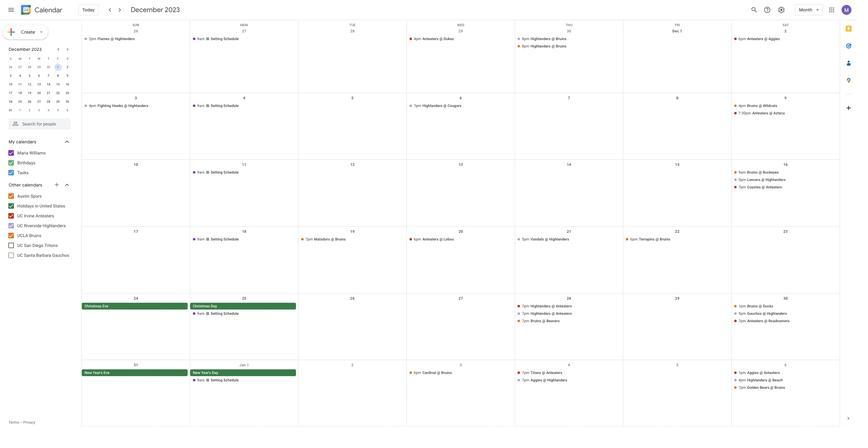 Task type: describe. For each thing, give the bounding box(es) containing it.
other calendars button
[[1, 180, 77, 190]]

tritons
[[44, 243, 58, 248]]

1pm for 1pm aggies @ anteaters
[[739, 371, 747, 376]]

lobos
[[444, 238, 454, 242]]

main drawer image
[[7, 6, 15, 14]]

month
[[800, 7, 813, 13]]

–
[[20, 421, 22, 425]]

setting schedule for 4
[[211, 104, 239, 108]]

1 horizontal spatial 10
[[134, 163, 138, 167]]

setting for 18
[[211, 238, 223, 242]]

barbara
[[36, 253, 51, 258]]

schedule for 11
[[224, 171, 239, 175]]

gauchos inside grid
[[748, 312, 762, 316]]

15 inside 'december 2023' grid
[[56, 83, 60, 86]]

vandals
[[531, 238, 544, 242]]

5pm for 5pm vandals @ highlanders
[[522, 238, 530, 242]]

1pm aggies @ anteaters
[[739, 371, 781, 376]]

ducks
[[764, 304, 774, 309]]

1 s from the left
[[10, 57, 12, 60]]

birthdays
[[17, 161, 35, 166]]

beavers
[[547, 319, 560, 324]]

new year's day button
[[190, 370, 296, 377]]

1 right dec
[[681, 29, 683, 33]]

jan 1
[[240, 364, 249, 368]]

calendar heading
[[33, 6, 62, 14]]

6pm cardinal @ bruins
[[414, 371, 452, 376]]

7pm matadors @ bruins
[[306, 238, 346, 242]]

4pm for 4pm anteaters @ dukes
[[414, 37, 422, 41]]

5pm lancers @ highlanders
[[739, 178, 786, 182]]

year's for eve
[[93, 371, 103, 376]]

spurs
[[31, 194, 42, 199]]

24 element
[[7, 98, 14, 106]]

12 element
[[26, 81, 33, 88]]

4 inside january 4 element
[[48, 109, 49, 112]]

5pm gauchos @ highlanders
[[739, 312, 788, 316]]

6pm for 6pm terrapins @ bruins
[[631, 238, 638, 242]]

30 down thu
[[567, 29, 572, 33]]

1pm for 1pm bruins @ ducks
[[739, 304, 747, 309]]

austin
[[17, 194, 30, 199]]

5pm for 5pm lancers @ highlanders
[[739, 178, 747, 182]]

2 8pm highlanders @ bruins from the top
[[522, 44, 567, 48]]

dec 1
[[673, 29, 683, 33]]

hawks
[[112, 104, 123, 108]]

ucla
[[17, 234, 28, 238]]

jan
[[240, 364, 246, 368]]

31 for jan 1
[[134, 364, 138, 368]]

1 horizontal spatial 11
[[242, 163, 247, 167]]

1 8pm highlanders @ bruins from the top
[[522, 37, 567, 41]]

uc for uc santa barbara gauchos
[[17, 253, 23, 258]]

my calendars
[[9, 139, 36, 145]]

30 inside 'element'
[[47, 65, 50, 69]]

terms – privacy
[[9, 421, 35, 425]]

2 horizontal spatial aggies
[[769, 37, 781, 41]]

15 element
[[54, 81, 62, 88]]

row containing sun
[[82, 20, 840, 27]]

27 element
[[35, 98, 43, 106]]

cardinal
[[423, 371, 437, 376]]

18 inside row group
[[18, 91, 22, 95]]

other
[[9, 183, 21, 188]]

in
[[35, 204, 38, 209]]

1 down "25" element
[[19, 109, 21, 112]]

other calendars
[[9, 183, 42, 188]]

6pm anteaters @ lobos
[[414, 238, 454, 242]]

1 inside cell
[[57, 65, 59, 69]]

cell containing christmas day
[[190, 303, 299, 325]]

schedule for 27
[[224, 37, 239, 41]]

19 element
[[26, 90, 33, 97]]

christmas day button
[[190, 303, 296, 310]]

18 element
[[16, 90, 24, 97]]

today
[[82, 7, 95, 13]]

setting schedule for 18
[[211, 238, 239, 242]]

17 element
[[7, 90, 14, 97]]

christmas day
[[193, 304, 217, 309]]

my calendars button
[[1, 137, 77, 147]]

7 for sun
[[568, 96, 571, 100]]

uc irvine anteaters
[[17, 214, 54, 219]]

7pm golden bears @ bruins
[[739, 386, 786, 391]]

create
[[21, 29, 35, 35]]

1 vertical spatial december 2023
[[9, 47, 42, 52]]

titans
[[531, 371, 542, 376]]

25 element
[[16, 98, 24, 106]]

calendar
[[35, 6, 62, 14]]

wildcats
[[764, 104, 778, 108]]

1 horizontal spatial 23
[[784, 230, 789, 234]]

maria williams
[[17, 151, 46, 156]]

7pm aggies @ highlanders
[[522, 379, 568, 383]]

22 inside grid
[[676, 230, 680, 234]]

christmas eve
[[85, 304, 108, 309]]

aggies for aggies @ highlanders
[[531, 379, 543, 383]]

setting schedule for 11
[[211, 171, 239, 175]]

7:30pm
[[739, 111, 752, 115]]

1 vertical spatial december
[[9, 47, 30, 52]]

tasks
[[17, 171, 29, 175]]

today button
[[78, 2, 99, 17]]

4pm fighting hawks @ highlanders
[[89, 104, 148, 108]]

9 for december 2023
[[67, 74, 68, 78]]

1 t from the left
[[29, 57, 31, 60]]

6pm terrapins @ bruins
[[631, 238, 671, 242]]

december 2023 grid
[[6, 54, 72, 115]]

mon
[[240, 23, 248, 27]]

f
[[57, 57, 59, 60]]

uc for uc riverside highlanders
[[17, 224, 23, 229]]

7pm bruins @ beavers
[[522, 319, 560, 324]]

sun
[[133, 23, 139, 27]]

privacy link
[[23, 421, 35, 425]]

calendars for other calendars
[[22, 183, 42, 188]]

uc riverside highlanders
[[17, 224, 66, 229]]

24 inside 'december 2023' grid
[[9, 100, 12, 103]]

0 vertical spatial eve
[[103, 304, 108, 309]]

30 down the 23 element
[[66, 100, 69, 103]]

m
[[19, 57, 21, 60]]

29 element
[[54, 98, 62, 106]]

2pm
[[89, 37, 96, 41]]

roadrunners
[[769, 319, 790, 324]]

add other calendars image
[[54, 182, 60, 188]]

setting for 27
[[211, 37, 223, 41]]

5 setting schedule from the top
[[211, 312, 239, 316]]

christmas for christmas day
[[193, 304, 210, 309]]

irvine
[[24, 214, 34, 219]]

united
[[40, 204, 52, 209]]

november 30 element
[[45, 64, 52, 71]]

6pm for 6pm anteaters @ aggies
[[739, 37, 747, 41]]

flames
[[98, 37, 110, 41]]

january 1 element
[[16, 107, 24, 114]]

0 horizontal spatial 2023
[[32, 47, 42, 52]]

22 inside 22 element
[[56, 91, 60, 95]]

uc for uc irvine anteaters
[[17, 214, 23, 219]]

aggies for aggies @ anteaters
[[748, 371, 759, 376]]

30 element
[[64, 98, 71, 106]]

10 element
[[7, 81, 14, 88]]

tue
[[350, 23, 356, 27]]

11 inside 'december 2023' grid
[[18, 83, 22, 86]]

santa
[[24, 253, 35, 258]]

day inside button
[[211, 304, 217, 309]]

1 vertical spatial 14
[[567, 163, 572, 167]]

row group containing 26
[[6, 63, 72, 115]]

year's for day
[[201, 371, 211, 376]]

21 inside row group
[[47, 91, 50, 95]]

new for new year's day
[[193, 371, 200, 376]]

austin spurs
[[17, 194, 42, 199]]

november 29 element
[[35, 64, 43, 71]]

7pm anteaters @ roadrunners
[[739, 319, 790, 324]]

5pm vandals @ highlanders
[[522, 238, 570, 242]]

1 horizontal spatial 15
[[676, 163, 680, 167]]

states
[[53, 204, 65, 209]]

january 3 element
[[35, 107, 43, 114]]

terms link
[[9, 421, 19, 425]]

january 6 element
[[64, 107, 71, 114]]

grid containing 26
[[82, 20, 840, 428]]

5 setting from the top
[[211, 312, 223, 316]]

setting for 11
[[211, 171, 223, 175]]

my
[[9, 139, 15, 145]]

buckeyes
[[764, 171, 779, 175]]

0 vertical spatial december
[[131, 6, 163, 14]]

month button
[[796, 2, 824, 17]]



Task type: locate. For each thing, give the bounding box(es) containing it.
4pm highlanders @ beach
[[739, 379, 783, 383]]

uc up ucla
[[17, 224, 23, 229]]

aggies down settings menu image
[[769, 37, 781, 41]]

2 christmas from the left
[[193, 304, 210, 309]]

0 horizontal spatial 15
[[56, 83, 60, 86]]

christmas inside christmas eve button
[[85, 304, 102, 309]]

1 vertical spatial 23
[[784, 230, 789, 234]]

0 vertical spatial 13
[[37, 83, 41, 86]]

4 schedule from the top
[[224, 238, 239, 242]]

cell containing 4pm
[[732, 102, 840, 117]]

0 horizontal spatial 25
[[18, 100, 22, 103]]

21
[[47, 91, 50, 95], [567, 230, 572, 234]]

9am
[[197, 37, 205, 41], [197, 104, 205, 108], [197, 171, 205, 175], [739, 171, 747, 175], [197, 238, 205, 242], [197, 312, 205, 316], [197, 379, 205, 383]]

new for new year's eve
[[85, 371, 92, 376]]

5pm down 1pm bruins @ ducks at the right of page
[[739, 312, 747, 316]]

0 horizontal spatial 19
[[28, 91, 31, 95]]

cell containing new year's day
[[190, 370, 299, 392]]

coyotes
[[748, 185, 761, 190]]

0 vertical spatial calendars
[[16, 139, 36, 145]]

2 uc from the top
[[17, 224, 23, 229]]

23 element
[[64, 90, 71, 97]]

new year's eve button
[[82, 370, 188, 377]]

1 horizontal spatial 25
[[242, 297, 247, 301]]

31 for 1
[[9, 109, 12, 112]]

1 horizontal spatial 18
[[242, 230, 247, 234]]

9am bruins @ buckeyes
[[739, 171, 779, 175]]

uc for uc san diego tritons
[[17, 243, 23, 248]]

new year's eve
[[85, 371, 110, 376]]

16 inside grid
[[784, 163, 789, 167]]

0 horizontal spatial december
[[9, 47, 30, 52]]

1 horizontal spatial christmas
[[193, 304, 210, 309]]

4 setting schedule from the top
[[211, 238, 239, 242]]

5pm left vandals
[[522, 238, 530, 242]]

create button
[[2, 25, 48, 40]]

21 element
[[45, 90, 52, 97]]

2 1pm from the top
[[739, 371, 747, 376]]

gauchos down tritons
[[52, 253, 69, 258]]

setting for 4
[[211, 104, 223, 108]]

30
[[567, 29, 572, 33], [47, 65, 50, 69], [66, 100, 69, 103], [784, 297, 789, 301]]

@
[[111, 37, 114, 41], [440, 37, 443, 41], [552, 37, 555, 41], [765, 37, 768, 41], [552, 44, 555, 48], [124, 104, 127, 108], [444, 104, 447, 108], [759, 104, 763, 108], [770, 111, 773, 115], [759, 171, 763, 175], [762, 178, 765, 182], [762, 185, 766, 190], [331, 238, 335, 242], [440, 238, 443, 242], [545, 238, 549, 242], [656, 238, 659, 242], [552, 304, 555, 309], [759, 304, 763, 309], [552, 312, 555, 316], [763, 312, 767, 316], [543, 319, 546, 324], [765, 319, 768, 324], [437, 371, 441, 376], [542, 371, 546, 376], [760, 371, 764, 376], [544, 379, 547, 383], [769, 379, 772, 383], [771, 386, 774, 391]]

1 vertical spatial 7pm highlanders @ anteaters
[[522, 312, 572, 316]]

7 inside row group
[[48, 74, 49, 78]]

aztecs
[[774, 111, 786, 115]]

1 vertical spatial 20
[[459, 230, 463, 234]]

7:30pm anteaters @ aztecs
[[739, 111, 786, 115]]

0 horizontal spatial gauchos
[[52, 253, 69, 258]]

0 horizontal spatial new
[[85, 371, 92, 376]]

matadors
[[314, 238, 330, 242]]

20 inside row group
[[37, 91, 41, 95]]

1 vertical spatial 19
[[351, 230, 355, 234]]

4pm for 4pm highlanders @ beach
[[739, 379, 747, 383]]

14 element
[[45, 81, 52, 88]]

0 vertical spatial 1pm
[[739, 304, 747, 309]]

8 inside grid
[[677, 96, 679, 100]]

1 vertical spatial 8pm
[[522, 44, 530, 48]]

fighting
[[98, 104, 111, 108]]

8pm highlanders @ bruins
[[522, 37, 567, 41], [522, 44, 567, 48]]

s up "november 26" element
[[10, 57, 12, 60]]

november 28 element
[[26, 64, 33, 71]]

1 horizontal spatial new
[[193, 371, 200, 376]]

0 horizontal spatial 7
[[48, 74, 49, 78]]

3
[[10, 74, 11, 78], [135, 96, 137, 100], [38, 109, 40, 112], [460, 364, 462, 368]]

1 vertical spatial 16
[[784, 163, 789, 167]]

15
[[56, 83, 60, 86], [676, 163, 680, 167]]

1 vertical spatial day
[[212, 371, 218, 376]]

calendars
[[16, 139, 36, 145], [22, 183, 42, 188]]

terrapins
[[640, 238, 655, 242]]

1 horizontal spatial 16
[[784, 163, 789, 167]]

16 element
[[64, 81, 71, 88]]

uc left santa
[[17, 253, 23, 258]]

1 christmas from the left
[[85, 304, 102, 309]]

1 vertical spatial 25
[[242, 297, 247, 301]]

schedule
[[224, 37, 239, 41], [224, 104, 239, 108], [224, 171, 239, 175], [224, 238, 239, 242], [224, 312, 239, 316], [224, 379, 239, 383]]

1 vertical spatial 1pm
[[739, 371, 747, 376]]

anteaters inside other calendars list
[[36, 214, 54, 219]]

0 vertical spatial 7
[[48, 74, 49, 78]]

31 inside grid
[[134, 364, 138, 368]]

0 vertical spatial 24
[[9, 100, 12, 103]]

williams
[[29, 151, 46, 156]]

1 cell
[[53, 63, 63, 72]]

cougars
[[448, 104, 462, 108]]

5pm inside cell
[[739, 178, 747, 182]]

4 uc from the top
[[17, 253, 23, 258]]

december 2023 up m
[[9, 47, 42, 52]]

terms
[[9, 421, 19, 425]]

None search field
[[0, 116, 77, 130]]

schedule for 18
[[224, 238, 239, 242]]

6pm anteaters @ aggies
[[739, 37, 781, 41]]

1 vertical spatial 13
[[459, 163, 463, 167]]

6pm for 6pm cardinal @ bruins
[[414, 371, 422, 376]]

20 element
[[35, 90, 43, 97]]

1 vertical spatial 15
[[676, 163, 680, 167]]

calendars up 'austin spurs'
[[22, 183, 42, 188]]

1 new from the left
[[85, 371, 92, 376]]

0 vertical spatial 5pm
[[739, 178, 747, 182]]

9 for sun
[[785, 96, 787, 100]]

30 right november 29 element
[[47, 65, 50, 69]]

7pm titans @ anteaters
[[522, 371, 563, 376]]

17 inside row group
[[9, 91, 12, 95]]

aggies down titans
[[531, 379, 543, 383]]

0 horizontal spatial 20
[[37, 91, 41, 95]]

9
[[67, 74, 68, 78], [785, 96, 787, 100]]

uc left irvine
[[17, 214, 23, 219]]

riverside
[[24, 224, 42, 229]]

other calendars list
[[1, 192, 77, 261]]

0 vertical spatial december 2023
[[131, 6, 180, 14]]

new year's day
[[193, 371, 218, 376]]

wed
[[458, 23, 465, 27]]

16 inside 16 element
[[66, 83, 69, 86]]

0 horizontal spatial 18
[[18, 91, 22, 95]]

22
[[56, 91, 60, 95], [676, 230, 680, 234]]

1 7pm highlanders @ anteaters from the top
[[522, 304, 572, 309]]

21 down 14 element
[[47, 91, 50, 95]]

2023
[[165, 6, 180, 14], [32, 47, 42, 52]]

cell
[[299, 36, 407, 50], [515, 36, 624, 50], [624, 36, 732, 50], [515, 102, 624, 117], [732, 102, 840, 117], [82, 169, 190, 192], [407, 169, 515, 192], [515, 169, 624, 192], [732, 169, 840, 192], [82, 236, 190, 244], [190, 303, 299, 325], [407, 303, 515, 325], [515, 303, 624, 325], [732, 303, 840, 325], [190, 370, 299, 392], [299, 370, 407, 392], [515, 370, 624, 392], [624, 370, 732, 392], [732, 370, 840, 392]]

13 element
[[35, 81, 43, 88]]

0 vertical spatial aggies
[[769, 37, 781, 41]]

0 vertical spatial 22
[[56, 91, 60, 95]]

17 inside grid
[[134, 230, 138, 234]]

4pm
[[414, 37, 422, 41], [89, 104, 96, 108], [739, 104, 747, 108], [739, 379, 747, 383]]

0 horizontal spatial t
[[29, 57, 31, 60]]

31 up new year's eve button
[[134, 364, 138, 368]]

1 horizontal spatial 24
[[134, 297, 138, 301]]

0 vertical spatial 23
[[66, 91, 69, 95]]

settings menu image
[[778, 6, 786, 14]]

6 schedule from the top
[[224, 379, 239, 383]]

1 setting schedule from the top
[[211, 37, 239, 41]]

0 vertical spatial 16
[[66, 83, 69, 86]]

0 vertical spatial 9
[[67, 74, 68, 78]]

Search for people text field
[[12, 119, 67, 130]]

2 setting from the top
[[211, 104, 223, 108]]

19 inside row group
[[28, 91, 31, 95]]

5pm for 5pm gauchos @ highlanders
[[739, 312, 747, 316]]

31 element
[[7, 107, 14, 114]]

25 up christmas day button
[[242, 297, 247, 301]]

1 horizontal spatial 9
[[785, 96, 787, 100]]

1 horizontal spatial december 2023
[[131, 6, 180, 14]]

2 vertical spatial 5pm
[[739, 312, 747, 316]]

4pm for 4pm bruins @ wildcats
[[739, 104, 747, 108]]

0 horizontal spatial 16
[[66, 83, 69, 86]]

uc santa barbara gauchos
[[17, 253, 69, 258]]

calendars for my calendars
[[16, 139, 36, 145]]

1 vertical spatial 9
[[785, 96, 787, 100]]

christmas for christmas eve
[[85, 304, 102, 309]]

1 horizontal spatial 13
[[459, 163, 463, 167]]

my calendars list
[[1, 148, 77, 178]]

1 vertical spatial 10
[[134, 163, 138, 167]]

san
[[24, 243, 31, 248]]

3 setting schedule from the top
[[211, 171, 239, 175]]

diego
[[32, 243, 43, 248]]

17
[[9, 91, 12, 95], [134, 230, 138, 234]]

4pm anteaters @ dukes
[[414, 37, 454, 41]]

row containing s
[[6, 54, 72, 63]]

7pm coyotes @ anteaters
[[739, 185, 783, 190]]

holidays
[[17, 204, 34, 209]]

2 8pm from the top
[[522, 44, 530, 48]]

31 down 24 element
[[9, 109, 12, 112]]

0 vertical spatial day
[[211, 304, 217, 309]]

10
[[9, 83, 12, 86], [134, 163, 138, 167]]

6pm
[[739, 37, 747, 41], [414, 238, 422, 242], [631, 238, 638, 242], [414, 371, 422, 376]]

19
[[28, 91, 31, 95], [351, 230, 355, 234]]

1 vertical spatial 2023
[[32, 47, 42, 52]]

5pm left lancers
[[739, 178, 747, 182]]

2 new from the left
[[193, 371, 200, 376]]

setting schedule
[[211, 37, 239, 41], [211, 104, 239, 108], [211, 171, 239, 175], [211, 238, 239, 242], [211, 312, 239, 316], [211, 379, 239, 383]]

6pm for 6pm anteaters @ lobos
[[414, 238, 422, 242]]

1 horizontal spatial 21
[[567, 230, 572, 234]]

1 uc from the top
[[17, 214, 23, 219]]

11 element
[[16, 81, 24, 88]]

1pm up 5pm gauchos @ highlanders
[[739, 304, 747, 309]]

1 down f
[[57, 65, 59, 69]]

28 element
[[45, 98, 52, 106]]

november 26 element
[[7, 64, 14, 71]]

0 vertical spatial 19
[[28, 91, 31, 95]]

november 27 element
[[16, 64, 24, 71]]

23
[[66, 91, 69, 95], [784, 230, 789, 234]]

1pm
[[739, 304, 747, 309], [739, 371, 747, 376]]

2 7pm highlanders @ anteaters from the top
[[522, 312, 572, 316]]

13
[[37, 83, 41, 86], [459, 163, 463, 167]]

1 year's from the left
[[93, 371, 103, 376]]

1 horizontal spatial 20
[[459, 230, 463, 234]]

0 vertical spatial 25
[[18, 100, 22, 103]]

24 up christmas eve button
[[134, 297, 138, 301]]

9 inside row group
[[67, 74, 68, 78]]

calendars up maria
[[16, 139, 36, 145]]

0 horizontal spatial 11
[[18, 83, 22, 86]]

0 vertical spatial 31
[[9, 109, 12, 112]]

w
[[38, 57, 40, 60]]

christmas
[[85, 304, 102, 309], [193, 304, 210, 309]]

setting schedule for 27
[[211, 37, 239, 41]]

1 vertical spatial 7
[[568, 96, 571, 100]]

1 setting from the top
[[211, 37, 223, 41]]

row group
[[6, 63, 72, 115]]

5 schedule from the top
[[224, 312, 239, 316]]

1 horizontal spatial 7
[[568, 96, 571, 100]]

2 t from the left
[[48, 57, 49, 60]]

2 s from the left
[[67, 57, 68, 60]]

january 2 element
[[26, 107, 33, 114]]

1 horizontal spatial december
[[131, 6, 163, 14]]

25
[[18, 100, 22, 103], [242, 297, 247, 301]]

christmas eve button
[[82, 303, 188, 310]]

21 up the '5pm vandals @ highlanders' in the right bottom of the page
[[567, 230, 572, 234]]

1 vertical spatial 21
[[567, 230, 572, 234]]

31 inside row group
[[9, 109, 12, 112]]

1 vertical spatial 5pm
[[522, 238, 530, 242]]

1 horizontal spatial s
[[67, 57, 68, 60]]

1 horizontal spatial 19
[[351, 230, 355, 234]]

sat
[[783, 23, 790, 27]]

dec
[[673, 29, 680, 33]]

cell containing 8pm
[[515, 36, 624, 50]]

7pm highlanders @ cougars
[[414, 104, 462, 108]]

tab list
[[841, 20, 858, 411]]

maria
[[17, 151, 28, 156]]

2 schedule from the top
[[224, 104, 239, 108]]

0 vertical spatial 12
[[28, 83, 31, 86]]

january 4 element
[[45, 107, 52, 114]]

december up sun
[[131, 6, 163, 14]]

0 horizontal spatial 23
[[66, 91, 69, 95]]

dukes
[[444, 37, 454, 41]]

1 vertical spatial 24
[[134, 297, 138, 301]]

24
[[9, 100, 12, 103], [134, 297, 138, 301]]

1 horizontal spatial 22
[[676, 230, 680, 234]]

29
[[459, 29, 463, 33], [37, 65, 41, 69], [56, 100, 60, 103], [676, 297, 680, 301]]

1 horizontal spatial 8
[[677, 96, 679, 100]]

1 vertical spatial eve
[[104, 371, 110, 376]]

4 setting from the top
[[211, 238, 223, 242]]

0 horizontal spatial 12
[[28, 83, 31, 86]]

0 horizontal spatial year's
[[93, 371, 103, 376]]

7 inside grid
[[568, 96, 571, 100]]

0 vertical spatial 15
[[56, 83, 60, 86]]

12 inside grid
[[351, 163, 355, 167]]

3 setting from the top
[[211, 171, 223, 175]]

4pm bruins @ wildcats
[[739, 104, 778, 108]]

1 vertical spatial 8
[[677, 96, 679, 100]]

ucla bruins
[[17, 234, 41, 238]]

1 schedule from the top
[[224, 37, 239, 41]]

25 down 18 element
[[18, 100, 22, 103]]

calendars inside dropdown button
[[16, 139, 36, 145]]

3 uc from the top
[[17, 243, 23, 248]]

s right f
[[67, 57, 68, 60]]

16 up the 23 element
[[66, 83, 69, 86]]

row
[[82, 20, 840, 27], [82, 26, 840, 93], [6, 54, 72, 63], [6, 63, 72, 72], [6, 72, 72, 80], [6, 80, 72, 89], [6, 89, 72, 98], [82, 93, 840, 160], [6, 98, 72, 106], [6, 106, 72, 115], [82, 160, 840, 227], [82, 227, 840, 294], [82, 294, 840, 361], [82, 361, 840, 428]]

1 horizontal spatial gauchos
[[748, 312, 762, 316]]

7pm highlanders @ anteaters
[[522, 304, 572, 309], [522, 312, 572, 316]]

gauchos inside other calendars list
[[52, 253, 69, 258]]

0 vertical spatial 8
[[57, 74, 59, 78]]

grid
[[82, 20, 840, 428]]

6 setting schedule from the top
[[211, 379, 239, 383]]

1 8pm from the top
[[522, 37, 530, 41]]

calendar element
[[20, 4, 62, 17]]

calendars inside dropdown button
[[22, 183, 42, 188]]

1 vertical spatial 31
[[134, 364, 138, 368]]

1 vertical spatial 22
[[676, 230, 680, 234]]

16 up 5pm lancers @ highlanders
[[784, 163, 789, 167]]

t up november 30 'element' at the top left
[[48, 57, 49, 60]]

1pm up 4pm highlanders @ beach
[[739, 371, 747, 376]]

bears
[[760, 386, 770, 391]]

t up november 28 element
[[29, 57, 31, 60]]

1 horizontal spatial aggies
[[748, 371, 759, 376]]

1 vertical spatial 18
[[242, 230, 247, 234]]

schedule for 4
[[224, 104, 239, 108]]

1 horizontal spatial 31
[[134, 364, 138, 368]]

new inside cell
[[193, 371, 200, 376]]

2 setting schedule from the top
[[211, 104, 239, 108]]

24 down 17 element
[[9, 100, 12, 103]]

4pm for 4pm fighting hawks @ highlanders
[[89, 104, 96, 108]]

0 horizontal spatial s
[[10, 57, 12, 60]]

january 5 element
[[54, 107, 62, 114]]

0 vertical spatial gauchos
[[52, 253, 69, 258]]

0 vertical spatial 14
[[47, 83, 50, 86]]

holidays in united states
[[17, 204, 65, 209]]

25 inside 'december 2023' grid
[[18, 100, 22, 103]]

december 2023 up sun
[[131, 6, 180, 14]]

1 right jan
[[247, 364, 249, 368]]

11
[[18, 83, 22, 86], [242, 163, 247, 167]]

1 1pm from the top
[[739, 304, 747, 309]]

31
[[9, 109, 12, 112], [134, 364, 138, 368]]

year's inside cell
[[201, 371, 211, 376]]

8 inside row group
[[57, 74, 59, 78]]

aggies up 4pm highlanders @ beach
[[748, 371, 759, 376]]

1 vertical spatial aggies
[[748, 371, 759, 376]]

bruins inside other calendars list
[[29, 234, 41, 238]]

9 up the 'aztecs'
[[785, 96, 787, 100]]

8 for december 2023
[[57, 74, 59, 78]]

2 year's from the left
[[201, 371, 211, 376]]

14 inside row group
[[47, 83, 50, 86]]

6 setting from the top
[[211, 379, 223, 383]]

1 horizontal spatial 17
[[134, 230, 138, 234]]

0 horizontal spatial 14
[[47, 83, 50, 86]]

0 vertical spatial 17
[[9, 91, 12, 95]]

uc left san
[[17, 243, 23, 248]]

2pm flames @ highlanders
[[89, 37, 135, 41]]

beach
[[773, 379, 783, 383]]

26 element
[[26, 98, 33, 106]]

2 vertical spatial aggies
[[531, 379, 543, 383]]

13 inside 'december 2023' grid
[[37, 83, 41, 86]]

fri
[[676, 23, 680, 27]]

12
[[28, 83, 31, 86], [351, 163, 355, 167]]

0 horizontal spatial 8
[[57, 74, 59, 78]]

4pm inside cell
[[739, 104, 747, 108]]

0 horizontal spatial christmas
[[85, 304, 102, 309]]

december up m
[[9, 47, 30, 52]]

christmas inside christmas day button
[[193, 304, 210, 309]]

0 vertical spatial 8pm
[[522, 37, 530, 41]]

3 schedule from the top
[[224, 171, 239, 175]]

7 for december 2023
[[48, 74, 49, 78]]

10 inside 'december 2023' grid
[[9, 83, 12, 86]]

1 vertical spatial calendars
[[22, 183, 42, 188]]

highlanders inside other calendars list
[[43, 224, 66, 229]]

23 inside grid
[[66, 91, 69, 95]]

30 up roadrunners
[[784, 297, 789, 301]]

gauchos down 1pm bruins @ ducks at the right of page
[[748, 312, 762, 316]]

8 for sun
[[677, 96, 679, 100]]

cell containing 9am
[[732, 169, 840, 192]]

2 inside the january 2 element
[[29, 109, 30, 112]]

highlanders
[[115, 37, 135, 41], [531, 37, 551, 41], [531, 44, 551, 48], [128, 104, 148, 108], [423, 104, 443, 108], [766, 178, 786, 182], [43, 224, 66, 229], [550, 238, 570, 242], [531, 304, 551, 309], [531, 312, 551, 316], [768, 312, 788, 316], [548, 379, 568, 383], [748, 379, 768, 383]]

1 vertical spatial 8pm highlanders @ bruins
[[522, 44, 567, 48]]

9 up 16 element
[[67, 74, 68, 78]]

1 horizontal spatial 2023
[[165, 6, 180, 14]]

0 horizontal spatial 31
[[9, 109, 12, 112]]

5pm
[[739, 178, 747, 182], [522, 238, 530, 242], [739, 312, 747, 316]]

12 inside row group
[[28, 83, 31, 86]]

gauchos
[[52, 253, 69, 258], [748, 312, 762, 316]]

day inside button
[[212, 371, 218, 376]]

thu
[[566, 23, 573, 27]]

22 element
[[54, 90, 62, 97]]

1 vertical spatial 17
[[134, 230, 138, 234]]



Task type: vqa. For each thing, say whether or not it's contained in the screenshot.


